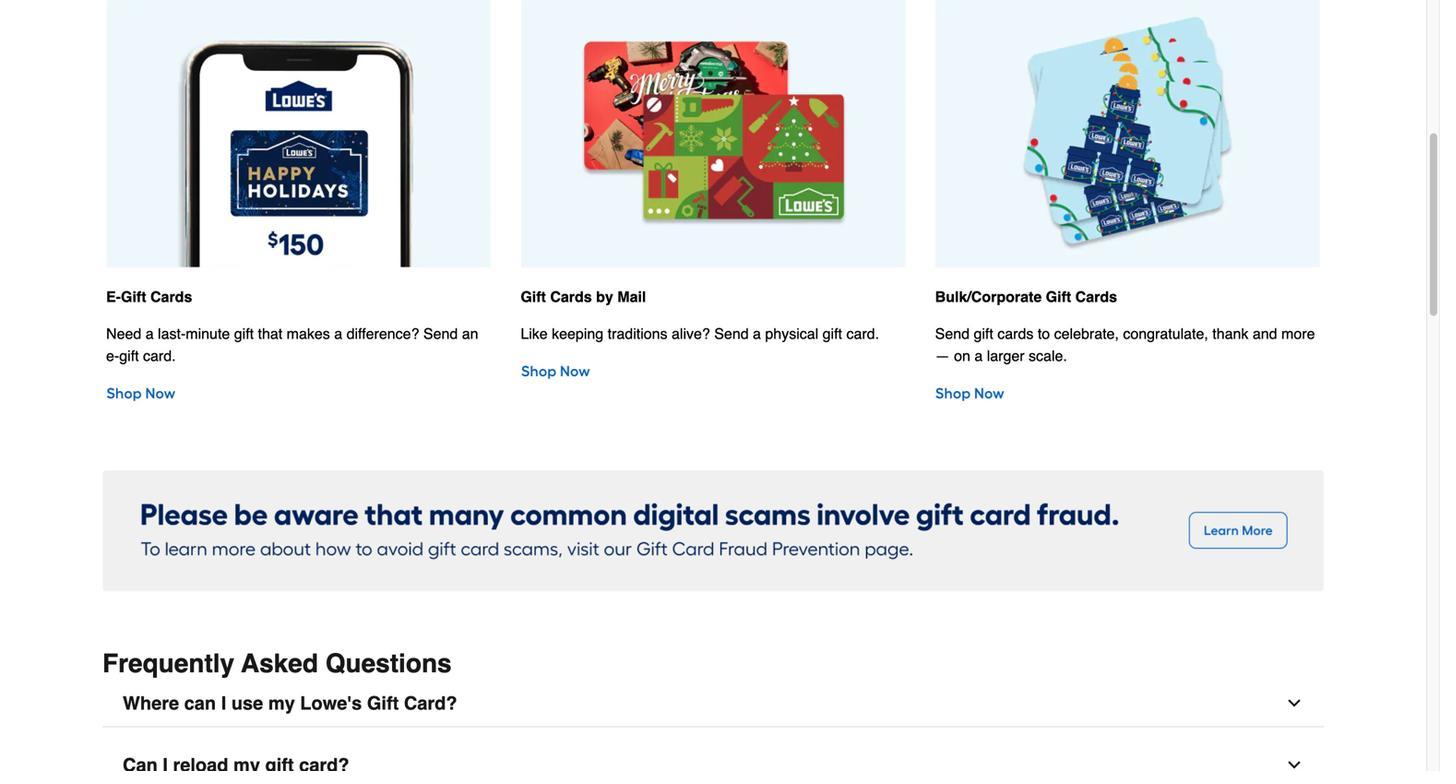 Task type: describe. For each thing, give the bounding box(es) containing it.
gift cards by mail
[[521, 289, 646, 306]]

frequently
[[102, 649, 235, 679]]

gift up like
[[521, 289, 546, 306]]

like
[[521, 325, 548, 343]]

a phone screen showing a one hundred fifty dollar lowe's gift card. image
[[106, 0, 491, 268]]

celebrate,
[[1055, 325, 1120, 343]]

more
[[1282, 325, 1316, 343]]

a inside the send gift cards to celebrate, congratulate, thank and more — on a larger scale.
[[975, 348, 983, 365]]

cards
[[998, 325, 1034, 343]]

e-gift cards
[[106, 289, 192, 306]]

where can i use my lowe's gift card? button
[[102, 681, 1325, 728]]

by
[[596, 289, 614, 306]]

keeping
[[552, 325, 604, 343]]

shop now image for a
[[521, 360, 906, 382]]

alive?
[[672, 325, 711, 343]]

1 horizontal spatial card.
[[847, 325, 880, 343]]

gift up to
[[1046, 289, 1072, 306]]

difference?
[[347, 325, 419, 343]]

larger
[[987, 348, 1025, 365]]

cards for bulk/corporate gift cards
[[1076, 289, 1118, 306]]

send gift cards to celebrate, congratulate, thank and more — on a larger scale.
[[936, 325, 1316, 365]]

where can i use my lowe's gift card?
[[123, 693, 457, 714]]

asked
[[241, 649, 318, 679]]

bulk/corporate
[[936, 289, 1042, 306]]

traditions
[[608, 325, 668, 343]]

card. inside need a last-minute gift that makes a difference? send an e-gift card.
[[143, 348, 176, 365]]

send inside the send gift cards to celebrate, congratulate, thank and more — on a larger scale.
[[936, 325, 970, 343]]

an
[[462, 325, 479, 343]]

2 send from the left
[[715, 325, 749, 343]]

i
[[221, 693, 226, 714]]

many digital scams involve gift card fraud. visit our gift card fraud page to learn more. image
[[102, 471, 1325, 592]]

gift right physical
[[823, 325, 843, 343]]

gift up the need
[[121, 289, 146, 306]]

two lowe's holiday themed gift cards. image
[[521, 0, 906, 268]]



Task type: vqa. For each thing, say whether or not it's contained in the screenshot.
TWO LOWE'S HOLIDAY THEMED GIFT CARDS. image
yes



Task type: locate. For each thing, give the bounding box(es) containing it.
gift inside the send gift cards to celebrate, congratulate, thank and more — on a larger scale.
[[974, 325, 994, 343]]

—
[[936, 348, 950, 365]]

shop now image down need a last-minute gift that makes a difference? send an e-gift card.
[[106, 382, 491, 404]]

on
[[955, 348, 971, 365]]

cards up celebrate,
[[1076, 289, 1118, 306]]

shop now image down like keeping traditions alive? send a physical gift card. at the top of the page
[[521, 360, 906, 382]]

shop now image for that
[[106, 382, 491, 404]]

an assortment of lowe's corporate gift cards. image
[[936, 0, 1321, 268]]

last-
[[158, 325, 186, 343]]

and
[[1253, 325, 1278, 343]]

a right on
[[975, 348, 983, 365]]

e-
[[106, 289, 121, 306]]

1 cards from the left
[[150, 289, 192, 306]]

0 vertical spatial card.
[[847, 325, 880, 343]]

shop now image for congratulate,
[[936, 382, 1321, 404]]

a right makes
[[334, 325, 343, 343]]

2 horizontal spatial send
[[936, 325, 970, 343]]

send
[[424, 325, 458, 343], [715, 325, 749, 343], [936, 325, 970, 343]]

card.
[[847, 325, 880, 343], [143, 348, 176, 365]]

send left an
[[424, 325, 458, 343]]

send right alive?
[[715, 325, 749, 343]]

mail
[[618, 289, 646, 306]]

minute
[[186, 325, 230, 343]]

0 horizontal spatial send
[[424, 325, 458, 343]]

1 horizontal spatial send
[[715, 325, 749, 343]]

gift
[[121, 289, 146, 306], [521, 289, 546, 306], [1046, 289, 1072, 306], [367, 693, 399, 714]]

gift inside button
[[367, 693, 399, 714]]

0 vertical spatial chevron down image
[[1286, 694, 1304, 713]]

questions
[[326, 649, 452, 679]]

1 vertical spatial chevron down image
[[1286, 756, 1304, 772]]

2 chevron down image from the top
[[1286, 756, 1304, 772]]

shop now image down the send gift cards to celebrate, congratulate, thank and more — on a larger scale.
[[936, 382, 1321, 404]]

chevron down image inside where can i use my lowe's gift card? button
[[1286, 694, 1304, 713]]

where
[[123, 693, 179, 714]]

gift
[[234, 325, 254, 343], [823, 325, 843, 343], [974, 325, 994, 343], [119, 348, 139, 365]]

use
[[232, 693, 263, 714]]

2 cards from the left
[[550, 289, 592, 306]]

gift left that
[[234, 325, 254, 343]]

frequently asked questions
[[102, 649, 452, 679]]

need a last-minute gift that makes a difference? send an e-gift card.
[[106, 325, 479, 365]]

to
[[1038, 325, 1051, 343]]

card?
[[404, 693, 457, 714]]

thank
[[1213, 325, 1249, 343]]

cards
[[150, 289, 192, 306], [550, 289, 592, 306], [1076, 289, 1118, 306]]

cards for e-gift cards
[[150, 289, 192, 306]]

0 horizontal spatial cards
[[150, 289, 192, 306]]

1 send from the left
[[424, 325, 458, 343]]

that
[[258, 325, 283, 343]]

0 horizontal spatial shop now image
[[106, 382, 491, 404]]

gift down the need
[[119, 348, 139, 365]]

need
[[106, 325, 141, 343]]

e-
[[106, 348, 119, 365]]

gift down questions
[[367, 693, 399, 714]]

1 horizontal spatial cards
[[550, 289, 592, 306]]

1 vertical spatial card.
[[143, 348, 176, 365]]

card. right physical
[[847, 325, 880, 343]]

0 horizontal spatial card.
[[143, 348, 176, 365]]

physical
[[766, 325, 819, 343]]

my
[[268, 693, 295, 714]]

a
[[146, 325, 154, 343], [334, 325, 343, 343], [753, 325, 761, 343], [975, 348, 983, 365]]

congratulate,
[[1124, 325, 1209, 343]]

send up on
[[936, 325, 970, 343]]

card. down last-
[[143, 348, 176, 365]]

lowe's
[[300, 693, 362, 714]]

2 horizontal spatial shop now image
[[936, 382, 1321, 404]]

can
[[184, 693, 216, 714]]

a left physical
[[753, 325, 761, 343]]

send inside need a last-minute gift that makes a difference? send an e-gift card.
[[424, 325, 458, 343]]

a left last-
[[146, 325, 154, 343]]

like keeping traditions alive? send a physical gift card.
[[521, 325, 880, 343]]

gift up the larger on the top right of the page
[[974, 325, 994, 343]]

cards left by
[[550, 289, 592, 306]]

cards up last-
[[150, 289, 192, 306]]

1 chevron down image from the top
[[1286, 694, 1304, 713]]

scale.
[[1029, 348, 1068, 365]]

3 cards from the left
[[1076, 289, 1118, 306]]

bulk/corporate gift cards
[[936, 289, 1118, 306]]

shop now image
[[521, 360, 906, 382], [106, 382, 491, 404], [936, 382, 1321, 404]]

makes
[[287, 325, 330, 343]]

1 horizontal spatial shop now image
[[521, 360, 906, 382]]

chevron down image
[[1286, 694, 1304, 713], [1286, 756, 1304, 772]]

3 send from the left
[[936, 325, 970, 343]]

2 horizontal spatial cards
[[1076, 289, 1118, 306]]



